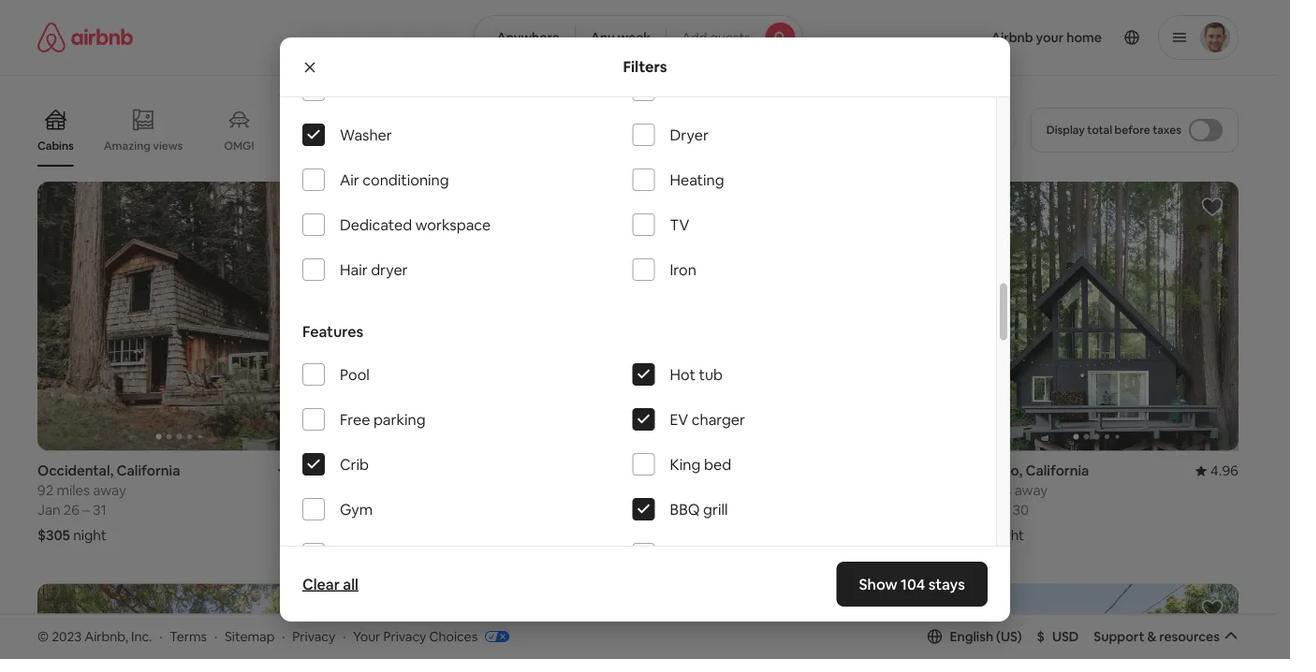 Task type: vqa. For each thing, say whether or not it's contained in the screenshot.
What's covered
no



Task type: locate. For each thing, give the bounding box(es) containing it.
privacy down "add to wishlist: twain harte, california" image
[[292, 628, 335, 645]]

california inside the occidental, california 92 miles away jan 26 – 31 $305 night
[[117, 462, 180, 480]]

california inside acampo, california 69 miles away nov 1 – 6 $184 night
[[712, 462, 776, 480]]

anywhere
[[497, 29, 560, 46]]

1 horizontal spatial away
[[705, 481, 738, 500]]

california
[[117, 462, 180, 480], [443, 462, 506, 480], [712, 462, 776, 480], [1026, 462, 1089, 480]]

– inside cazadero, california 101 miles away nov 25 – 30 $298 night
[[1003, 501, 1010, 519]]

0 vertical spatial show
[[595, 546, 629, 562]]

night inside acampo, california 69 miles away nov 1 – 6 $184 night
[[683, 526, 717, 545]]

2 away from the left
[[705, 481, 738, 500]]

nov inside acampo, california 69 miles away nov 1 – 6 $184 night
[[649, 501, 675, 519]]

privacy
[[292, 628, 335, 645], [383, 628, 426, 645]]

display total before taxes button
[[1031, 108, 1239, 153]]

views
[[153, 138, 183, 153]]

crib
[[340, 455, 369, 474]]

©
[[37, 628, 49, 645]]

miles inside cazadero, california 101 miles away nov 25 – 30 $298 night
[[978, 481, 1012, 500]]

away inside cazadero, california 101 miles away nov 25 – 30 $298 night
[[1015, 481, 1048, 500]]

0 horizontal spatial miles
[[57, 481, 90, 500]]

3 away from the left
[[1015, 481, 1048, 500]]

– for $305
[[83, 501, 90, 519]]

any
[[591, 29, 615, 46]]

2 night from the left
[[683, 526, 717, 545]]

0 horizontal spatial away
[[93, 481, 126, 500]]

away inside acampo, california 69 miles away nov 1 – 6 $184 night
[[705, 481, 738, 500]]

english (us)
[[950, 628, 1022, 645]]

$
[[1037, 628, 1045, 645]]

– left 7
[[383, 501, 390, 519]]

1 night from the left
[[73, 526, 107, 545]]

3 – from the left
[[687, 501, 694, 519]]

sitemap link
[[225, 628, 275, 645]]

away for occidental,
[[93, 481, 126, 500]]

california inside cazadero, california 101 miles away nov 25 – 30 $298 night
[[1026, 462, 1089, 480]]

hot
[[670, 365, 696, 385]]

2 california from the left
[[443, 462, 506, 480]]

– right 1
[[687, 501, 694, 519]]

nov for 101
[[955, 501, 981, 519]]

miles up 25
[[978, 481, 1012, 500]]

$298
[[955, 526, 988, 545]]

– inside the occidental, california 92 miles away jan 26 – 31 $305 night
[[83, 501, 90, 519]]

1 · from the left
[[159, 628, 162, 645]]

away for cazadero,
[[1015, 481, 1048, 500]]

terms link
[[170, 628, 207, 645]]

1 horizontal spatial privacy
[[383, 628, 426, 645]]

– right 25
[[1003, 501, 1010, 519]]

25
[[984, 501, 1000, 519]]

3 · from the left
[[282, 628, 285, 645]]

total
[[1087, 123, 1112, 137]]

bbq grill
[[670, 500, 728, 519]]

· right terms link
[[214, 628, 217, 645]]

1 california from the left
[[117, 462, 180, 480]]

night inside the occidental, california 92 miles away jan 26 – 31 $305 night
[[73, 526, 107, 545]]

airbnb,
[[84, 628, 128, 645]]

display total before taxes
[[1047, 123, 1182, 137]]

clear all
[[302, 574, 358, 594]]

iron
[[670, 261, 696, 280]]

show left map
[[595, 546, 629, 562]]

3 california from the left
[[712, 462, 776, 480]]

free
[[340, 410, 370, 430]]

away
[[93, 481, 126, 500], [705, 481, 738, 500], [1015, 481, 1048, 500]]

3 night from the left
[[991, 526, 1025, 545]]

group containing amazing views
[[37, 94, 918, 167]]

workspace
[[415, 216, 491, 235]]

profile element
[[825, 0, 1239, 75]]

show inside filters dialog
[[859, 574, 898, 594]]

1 miles from the left
[[57, 481, 90, 500]]

4.98 out of 5 average rating image
[[278, 462, 321, 480]]

free parking
[[340, 410, 426, 430]]

1 horizontal spatial night
[[683, 526, 717, 545]]

privacy right your
[[383, 628, 426, 645]]

2 nov from the left
[[649, 501, 675, 519]]

ev
[[670, 410, 688, 430]]

2 horizontal spatial miles
[[978, 481, 1012, 500]]

2 horizontal spatial away
[[1015, 481, 1048, 500]]

cazadero,
[[955, 462, 1023, 480]]

2 horizontal spatial nov
[[955, 501, 981, 519]]

away for acampo,
[[705, 481, 738, 500]]

1 horizontal spatial miles
[[669, 481, 702, 500]]

miles for 1
[[669, 481, 702, 500]]

night up "indoor"
[[683, 526, 717, 545]]

occidental,
[[37, 462, 114, 480]]

washer
[[340, 126, 392, 145]]

taxes
[[1153, 123, 1182, 137]]

2 privacy from the left
[[383, 628, 426, 645]]

3 miles from the left
[[978, 481, 1012, 500]]

miles up bbq
[[669, 481, 702, 500]]

away inside the occidental, california 92 miles away jan 26 – 31 $305 night
[[93, 481, 126, 500]]

air conditioning
[[340, 171, 449, 190]]

4.96 out of 5 average rating image
[[1196, 462, 1239, 480]]

night down '31'
[[73, 526, 107, 545]]

king
[[670, 455, 701, 474]]

away up 30
[[1015, 481, 1048, 500]]

map
[[631, 546, 659, 562]]

nov left 2
[[343, 501, 369, 519]]

2 miles from the left
[[669, 481, 702, 500]]

nov inside cazadero, california 101 miles away nov 25 – 30 $298 night
[[955, 501, 981, 519]]

0 horizontal spatial privacy
[[292, 628, 335, 645]]

luxe
[[645, 139, 670, 153]]

sitemap
[[225, 628, 275, 645]]

night inside cazadero, california 101 miles away nov 25 – 30 $298 night
[[991, 526, 1025, 545]]

1 vertical spatial show
[[859, 574, 898, 594]]

heating
[[670, 171, 724, 190]]

4 california from the left
[[1026, 462, 1089, 480]]

all
[[343, 574, 358, 594]]

add to wishlist: twain harte, california image
[[283, 598, 306, 620]]

$305
[[37, 526, 70, 545]]

add guests button
[[666, 15, 803, 60]]

· left your
[[343, 628, 346, 645]]

show left 104
[[859, 574, 898, 594]]

conditioning
[[363, 171, 449, 190]]

31
[[93, 501, 107, 519]]

0 horizontal spatial night
[[73, 526, 107, 545]]

None search field
[[473, 15, 803, 60]]

california up 30
[[1026, 462, 1089, 480]]

dedicated
[[340, 216, 412, 235]]

cazadero, california 101 miles away nov 25 – 30 $298 night
[[955, 462, 1089, 545]]

nov
[[343, 501, 369, 519], [649, 501, 675, 519], [955, 501, 981, 519]]

miles up 26
[[57, 481, 90, 500]]

privacy link
[[292, 628, 335, 645]]

1 horizontal spatial nov
[[649, 501, 675, 519]]

miles inside acampo, california 69 miles away nov 1 – 6 $184 night
[[669, 481, 702, 500]]

nov left 1
[[649, 501, 675, 519]]

1 horizontal spatial show
[[859, 574, 898, 594]]

101
[[955, 481, 975, 500]]

choices
[[429, 628, 478, 645]]

1 away from the left
[[93, 481, 126, 500]]

2 horizontal spatial night
[[991, 526, 1025, 545]]

away up '31'
[[93, 481, 126, 500]]

tv
[[670, 216, 690, 235]]

1 – from the left
[[83, 501, 90, 519]]

california right occidental,
[[117, 462, 180, 480]]

miles
[[57, 481, 90, 500], [669, 481, 702, 500], [978, 481, 1012, 500]]

miles inside the occidental, california 92 miles away jan 26 – 31 $305 night
[[57, 481, 90, 500]]

features
[[302, 322, 364, 342]]

– for $298
[[1003, 501, 1010, 519]]

show
[[595, 546, 629, 562], [859, 574, 898, 594]]

bed
[[704, 455, 731, 474]]

wifi
[[340, 81, 367, 100]]

4 – from the left
[[1003, 501, 1010, 519]]

california for cazadero, california 101 miles away nov 25 – 30 $298 night
[[1026, 462, 1089, 480]]

0 horizontal spatial show
[[595, 546, 629, 562]]

show inside button
[[595, 546, 629, 562]]

your privacy choices link
[[353, 628, 509, 646]]

hair
[[340, 261, 368, 280]]

away up the grill
[[705, 481, 738, 500]]

anywhere button
[[473, 15, 576, 60]]

support & resources
[[1094, 628, 1220, 645]]

nov down "101"
[[955, 501, 981, 519]]

remove from wishlist: occidental, california image
[[283, 196, 306, 218]]

night down 30
[[991, 526, 1025, 545]]

· down "add to wishlist: twain harte, california" image
[[282, 628, 285, 645]]

support & resources button
[[1094, 628, 1239, 645]]

resources
[[1159, 628, 1220, 645]]

· right inc.
[[159, 628, 162, 645]]

$ usd
[[1037, 628, 1079, 645]]

group
[[37, 94, 918, 167], [37, 182, 321, 451], [343, 182, 627, 451], [649, 182, 933, 451], [955, 182, 1239, 451], [37, 584, 321, 659], [343, 584, 627, 659], [649, 584, 933, 659], [955, 584, 1239, 659]]

indoor fireplace
[[670, 545, 779, 564]]

terms · sitemap · privacy
[[170, 628, 335, 645]]

california up the grill
[[712, 462, 776, 480]]

amazing views
[[104, 138, 183, 153]]

night
[[73, 526, 107, 545], [683, 526, 717, 545], [991, 526, 1025, 545]]

1 privacy from the left
[[292, 628, 335, 645]]

0 horizontal spatial nov
[[343, 501, 369, 519]]

– inside acampo, california 69 miles away nov 1 – 6 $184 night
[[687, 501, 694, 519]]

beach,
[[395, 462, 440, 480]]

2 · from the left
[[214, 628, 217, 645]]

4 · from the left
[[343, 628, 346, 645]]

california right beach,
[[443, 462, 506, 480]]

2023
[[52, 628, 82, 645]]

3 nov from the left
[[955, 501, 981, 519]]

jan
[[37, 501, 60, 519]]

– left '31'
[[83, 501, 90, 519]]

display
[[1047, 123, 1085, 137]]

add
[[682, 29, 707, 46]]



Task type: describe. For each thing, give the bounding box(es) containing it.
kitchen
[[670, 81, 723, 100]]

2 – from the left
[[383, 501, 390, 519]]

charger
[[692, 410, 745, 430]]

terms
[[170, 628, 207, 645]]

2
[[372, 501, 380, 519]]

any week button
[[575, 15, 667, 60]]

dryer
[[371, 261, 408, 280]]

miles for 25
[[978, 481, 1012, 500]]

&
[[1147, 628, 1157, 645]]

your
[[353, 628, 380, 645]]

english (us) button
[[928, 628, 1022, 645]]

night for 30
[[991, 526, 1025, 545]]

inc.
[[131, 628, 152, 645]]

occidental, california 92 miles away jan 26 – 31 $305 night
[[37, 462, 180, 545]]

usd
[[1052, 628, 1079, 645]]

26
[[64, 501, 80, 519]]

pool
[[340, 365, 370, 385]]

nov for 69
[[649, 501, 675, 519]]

none search field containing anywhere
[[473, 15, 803, 60]]

7
[[393, 501, 401, 519]]

104
[[901, 574, 925, 594]]

(us)
[[996, 628, 1022, 645]]

night for 6
[[683, 526, 717, 545]]

vineyards
[[295, 139, 348, 153]]

filters
[[623, 57, 667, 76]]

clear all button
[[293, 566, 368, 603]]

hot tub
[[670, 365, 723, 385]]

92
[[37, 481, 53, 500]]

bbq
[[670, 500, 700, 519]]

show 104 stays link
[[837, 562, 988, 607]]

4.96
[[1210, 462, 1239, 480]]

1
[[678, 501, 684, 519]]

– for $184
[[687, 501, 694, 519]]

$184
[[649, 526, 680, 545]]

guests
[[710, 29, 751, 46]]

add to wishlist: cazadero, california image
[[1201, 196, 1224, 218]]

parking
[[373, 410, 426, 430]]

show map button
[[576, 531, 700, 576]]

1 nov from the left
[[343, 501, 369, 519]]

breakfast
[[340, 545, 405, 564]]

amazing
[[104, 138, 151, 153]]

4.98
[[293, 462, 321, 480]]

show for show 104 stays
[[859, 574, 898, 594]]

your privacy choices
[[353, 628, 478, 645]]

hair dryer
[[340, 261, 408, 280]]

air
[[340, 171, 359, 190]]

california for acampo, california 69 miles away nov 1 – 6 $184 night
[[712, 462, 776, 480]]

6
[[697, 501, 705, 519]]

miles for 26
[[57, 481, 90, 500]]

stinson
[[343, 462, 392, 480]]

show 104 stays
[[859, 574, 965, 594]]

add to wishlist: santa cruz, california image
[[1201, 598, 1224, 620]]

show for show map
[[595, 546, 629, 562]]

add guests
[[682, 29, 751, 46]]

california for occidental, california 92 miles away jan 26 – 31 $305 night
[[117, 462, 180, 480]]

tub
[[699, 365, 723, 385]]

king bed
[[670, 455, 731, 474]]

fireplace
[[718, 545, 779, 564]]

© 2023 airbnb, inc. ·
[[37, 628, 162, 645]]

gym
[[340, 500, 373, 519]]

omg!
[[224, 139, 254, 153]]

30
[[1013, 501, 1029, 519]]

indoor
[[670, 545, 715, 564]]

filters dialog
[[280, 31, 1010, 659]]

show map
[[595, 546, 659, 562]]

grill
[[703, 500, 728, 519]]

ev charger
[[670, 410, 745, 430]]

dedicated workspace
[[340, 216, 491, 235]]

acampo,
[[649, 462, 709, 480]]

english
[[950, 628, 994, 645]]

cabins
[[37, 139, 74, 153]]

add to wishlist: arnold, california image
[[895, 598, 918, 620]]

night for 31
[[73, 526, 107, 545]]

week
[[618, 29, 651, 46]]

acampo, california 69 miles away nov 1 – 6 $184 night
[[649, 462, 776, 545]]

clear
[[302, 574, 340, 594]]

nov 2 – 7
[[343, 501, 401, 519]]

before
[[1115, 123, 1150, 137]]



